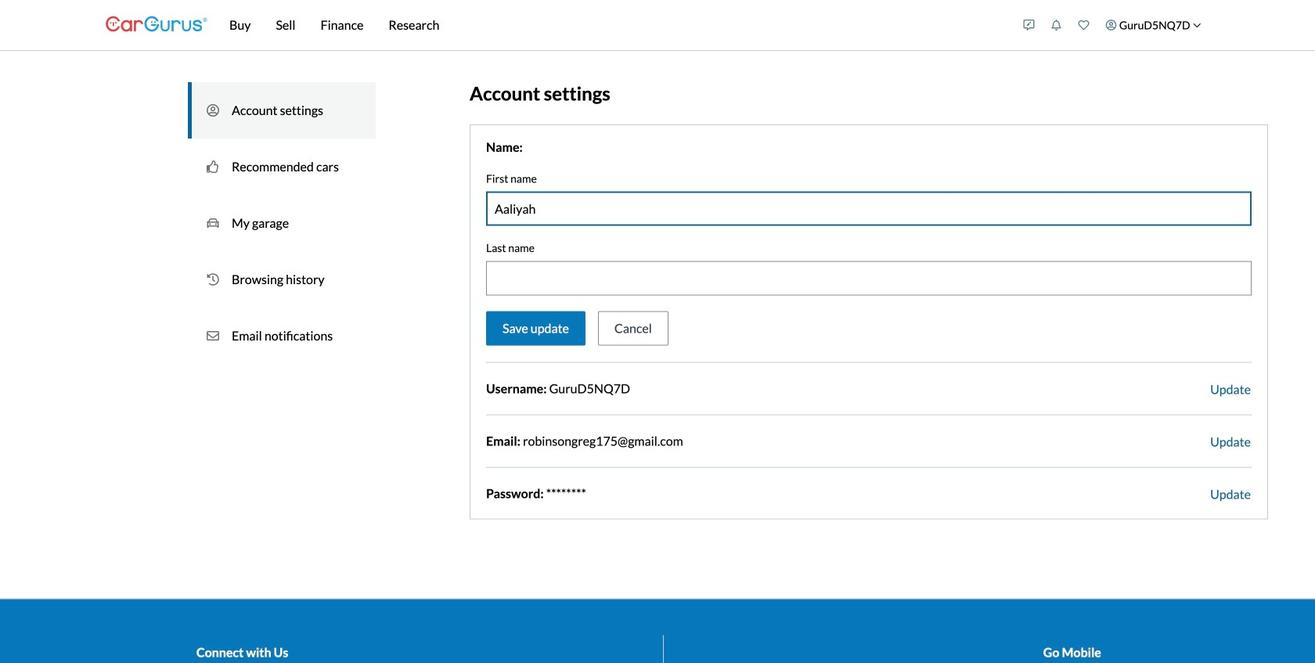 Task type: vqa. For each thing, say whether or not it's contained in the screenshot.
the Last name field
yes



Task type: locate. For each thing, give the bounding box(es) containing it.
Last name field
[[487, 262, 1252, 295]]

menu item
[[1098, 3, 1210, 47]]

First name field
[[487, 192, 1252, 225]]

saved cars image
[[1079, 20, 1090, 31]]

menu
[[1016, 3, 1210, 47]]

envelope image
[[207, 328, 219, 344]]

thumbs up image
[[207, 159, 219, 175]]

menu bar
[[208, 0, 1016, 50]]

history image
[[207, 272, 219, 287]]



Task type: describe. For each thing, give the bounding box(es) containing it.
car image
[[207, 215, 219, 231]]

open notifications image
[[1051, 20, 1062, 31]]

chevron down image
[[1194, 21, 1202, 29]]

user icon image
[[1106, 20, 1117, 31]]

add a car review image
[[1024, 20, 1035, 31]]

user circle image
[[207, 103, 219, 118]]



